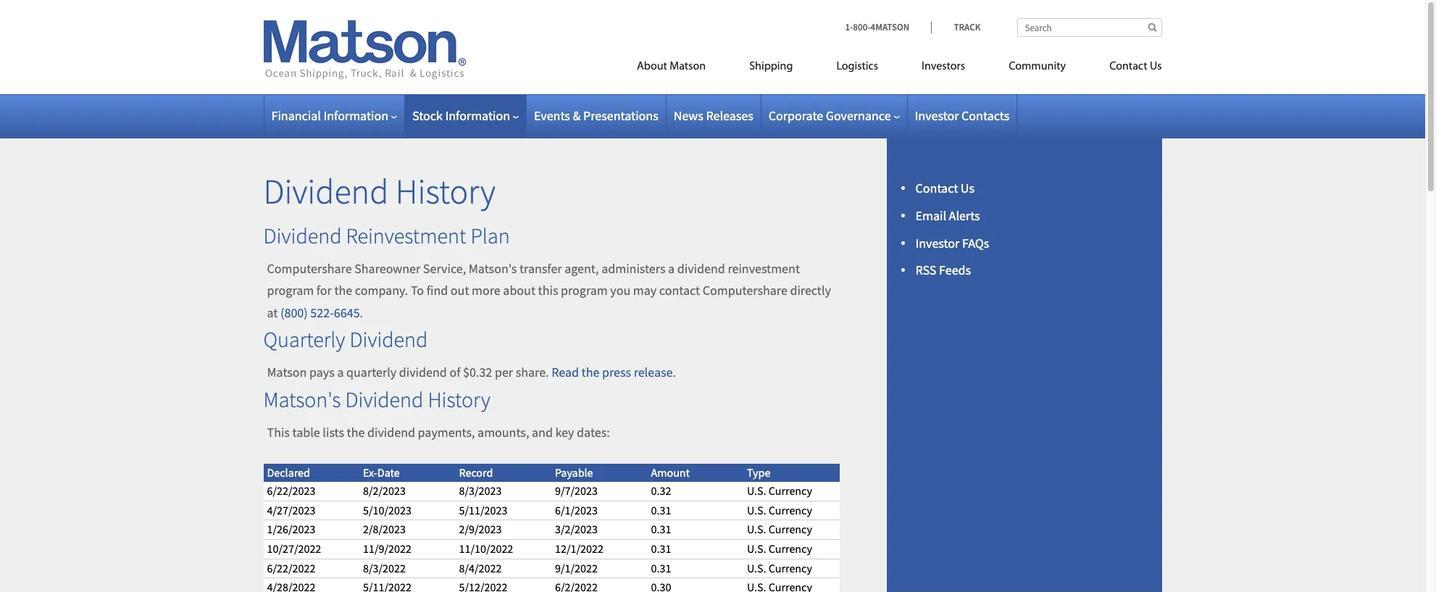 Task type: describe. For each thing, give the bounding box(es) containing it.
shipping
[[749, 61, 793, 72]]

10/27/2022
[[267, 541, 321, 556]]

matson image
[[263, 20, 466, 80]]

u.s. currency for 6/1/2023
[[747, 503, 812, 517]]

rss feeds link
[[916, 262, 971, 279]]

about
[[637, 61, 667, 72]]

investor faqs
[[916, 235, 989, 251]]

more
[[472, 282, 501, 299]]

about
[[503, 282, 536, 299]]

pays
[[309, 364, 335, 381]]

rss feeds
[[916, 262, 971, 279]]

1 vertical spatial computershare
[[703, 282, 788, 299]]

0 horizontal spatial .
[[360, 304, 363, 321]]

news releases link
[[674, 107, 754, 124]]

community link
[[987, 54, 1088, 83]]

us inside the top menu navigation
[[1150, 61, 1162, 72]]

(800) 522-6645 link
[[280, 304, 360, 321]]

8/2/2023
[[363, 484, 406, 498]]

about matson link
[[615, 54, 728, 83]]

logistics link
[[815, 54, 900, 83]]

service,
[[423, 260, 466, 277]]

you
[[610, 282, 631, 299]]

contact us inside the top menu navigation
[[1110, 61, 1162, 72]]

information for stock information
[[445, 107, 510, 124]]

news
[[674, 107, 704, 124]]

investor for investor contacts
[[915, 107, 959, 124]]

press
[[602, 364, 631, 381]]

0.31 for 9/1/2022
[[651, 561, 671, 575]]

1 vertical spatial history
[[428, 386, 490, 413]]

1-800-4matson
[[845, 21, 910, 33]]

1 vertical spatial a
[[337, 364, 344, 381]]

type
[[747, 465, 771, 479]]

amounts,
[[478, 424, 529, 441]]

0 horizontal spatial contact us link
[[916, 180, 975, 196]]

800-
[[853, 21, 871, 33]]

dividend for this table lists the dividend payments, amounts, and key dates:
[[367, 424, 415, 441]]

u.s. for 9/1/2022
[[747, 561, 766, 575]]

administers
[[602, 260, 666, 277]]

key
[[555, 424, 574, 441]]

stock
[[412, 107, 443, 124]]

dates:
[[577, 424, 610, 441]]

presentations
[[583, 107, 659, 124]]

0 vertical spatial history
[[396, 170, 496, 213]]

directly
[[790, 282, 831, 299]]

find
[[427, 282, 448, 299]]

ex-date
[[363, 465, 400, 479]]

u.s. currency for 3/2/2023
[[747, 522, 812, 537]]

investors
[[922, 61, 965, 72]]

for
[[317, 282, 332, 299]]

$0.32 per
[[463, 364, 513, 381]]

u.s. for 3/2/2023
[[747, 522, 766, 537]]

email alerts link
[[916, 207, 980, 224]]

quarterly dividend
[[263, 326, 428, 353]]

at
[[267, 304, 278, 321]]

ex-
[[363, 465, 377, 479]]

alerts
[[949, 207, 980, 224]]

9/1/2022
[[555, 561, 598, 575]]

read the press release link
[[552, 364, 673, 381]]

stock information
[[412, 107, 510, 124]]

currency for 9/1/2022
[[769, 561, 812, 575]]

releases
[[706, 107, 754, 124]]

feeds
[[939, 262, 971, 279]]

6/1/2023
[[555, 503, 598, 517]]

1-800-4matson link
[[845, 21, 932, 33]]

read
[[552, 364, 579, 381]]

email
[[916, 207, 947, 224]]

5/10/2023
[[363, 503, 412, 517]]

matson pays a quarterly dividend of $0.32 per share. read the press release .
[[267, 364, 676, 381]]

0.32
[[651, 484, 671, 498]]

contact
[[659, 282, 700, 299]]

2 program from the left
[[561, 282, 608, 299]]

0 horizontal spatial contact us
[[916, 180, 975, 196]]

matson's inside computershare shareowner service, matson's transfer agent, administers a dividend reinvestment program for the company. to find out more about this program you may contact computershare directly at
[[469, 260, 517, 277]]

events & presentations link
[[534, 107, 659, 124]]

computershare shareowner service, matson's transfer agent, administers a dividend reinvestment program for the company. to find out more about this program you may contact computershare directly at
[[267, 260, 831, 321]]

financial information link
[[271, 107, 397, 124]]

corporate
[[769, 107, 823, 124]]

2/9/2023
[[459, 522, 502, 537]]

investors link
[[900, 54, 987, 83]]

quarterly
[[346, 364, 397, 381]]

currency for 3/2/2023
[[769, 522, 812, 537]]

currency for 12/1/2022
[[769, 541, 812, 556]]

2 vertical spatial the
[[347, 424, 365, 441]]

lists
[[323, 424, 344, 441]]

8/3/2022
[[363, 561, 406, 575]]

investor for investor faqs
[[916, 235, 960, 251]]

0.31 for 6/1/2023
[[651, 503, 671, 517]]

transfer
[[520, 260, 562, 277]]

faqs
[[962, 235, 989, 251]]

and
[[532, 424, 553, 441]]

this
[[267, 424, 290, 441]]



Task type: locate. For each thing, give the bounding box(es) containing it.
1 horizontal spatial information
[[445, 107, 510, 124]]

shipping link
[[728, 54, 815, 83]]

1 horizontal spatial .
[[673, 364, 676, 381]]

. down company.
[[360, 304, 363, 321]]

track
[[954, 21, 981, 33]]

0 horizontal spatial matson's
[[263, 386, 341, 413]]

information right financial
[[324, 107, 388, 124]]

3 currency from the top
[[769, 522, 812, 537]]

u.s. currency for 12/1/2022
[[747, 541, 812, 556]]

corporate governance
[[769, 107, 891, 124]]

4 currency from the top
[[769, 541, 812, 556]]

1 u.s. currency from the top
[[747, 484, 812, 498]]

investor down investors link
[[915, 107, 959, 124]]

0 horizontal spatial computershare
[[267, 260, 352, 277]]

1 horizontal spatial a
[[668, 260, 675, 277]]

6/22/2022
[[267, 561, 316, 575]]

top menu navigation
[[572, 54, 1162, 83]]

9/7/2023
[[555, 484, 598, 498]]

matson's
[[469, 260, 517, 277], [263, 386, 341, 413]]

0 horizontal spatial a
[[337, 364, 344, 381]]

information for financial information
[[324, 107, 388, 124]]

this
[[538, 282, 558, 299]]

a
[[668, 260, 675, 277], [337, 364, 344, 381]]

522-
[[310, 304, 334, 321]]

currency
[[769, 484, 812, 498], [769, 503, 812, 517], [769, 522, 812, 537], [769, 541, 812, 556], [769, 561, 812, 575]]

1 vertical spatial .
[[673, 364, 676, 381]]

computershare up the for at the left of page
[[267, 260, 352, 277]]

2 information from the left
[[445, 107, 510, 124]]

investor contacts link
[[915, 107, 1010, 124]]

reinvestment
[[728, 260, 800, 277]]

investor contacts
[[915, 107, 1010, 124]]

history up reinvestment
[[396, 170, 496, 213]]

0 vertical spatial the
[[334, 282, 352, 299]]

contact up email
[[916, 180, 958, 196]]

the inside computershare shareowner service, matson's transfer agent, administers a dividend reinvestment program for the company. to find out more about this program you may contact computershare directly at
[[334, 282, 352, 299]]

investor up rss feeds
[[916, 235, 960, 251]]

us down search icon
[[1150, 61, 1162, 72]]

2 0.31 from the top
[[651, 522, 671, 537]]

1 u.s. from the top
[[747, 484, 766, 498]]

0 vertical spatial investor
[[915, 107, 959, 124]]

0 horizontal spatial information
[[324, 107, 388, 124]]

computershare
[[267, 260, 352, 277], [703, 282, 788, 299]]

events & presentations
[[534, 107, 659, 124]]

0 vertical spatial a
[[668, 260, 675, 277]]

3 0.31 from the top
[[651, 541, 671, 556]]

3 u.s. currency from the top
[[747, 522, 812, 537]]

contact down search search box
[[1110, 61, 1148, 72]]

dividend up contact
[[677, 260, 725, 277]]

6/22/2023
[[267, 484, 316, 498]]

1 currency from the top
[[769, 484, 812, 498]]

0 vertical spatial dividend
[[677, 260, 725, 277]]

dividend reinvestment plan
[[263, 221, 510, 249]]

contact
[[1110, 61, 1148, 72], [916, 180, 958, 196]]

1 vertical spatial contact
[[916, 180, 958, 196]]

matson inside the top menu navigation
[[670, 61, 706, 72]]

contact us link
[[1088, 54, 1162, 83], [916, 180, 975, 196]]

4matson
[[871, 21, 910, 33]]

u.s. currency for 9/7/2023
[[747, 484, 812, 498]]

1 horizontal spatial us
[[1150, 61, 1162, 72]]

investor faqs link
[[916, 235, 989, 251]]

1 vertical spatial matson
[[267, 364, 307, 381]]

0 horizontal spatial program
[[267, 282, 314, 299]]

the right the for at the left of page
[[334, 282, 352, 299]]

rss
[[916, 262, 937, 279]]

contact us up email alerts
[[916, 180, 975, 196]]

0.31 for 12/1/2022
[[651, 541, 671, 556]]

0.31
[[651, 503, 671, 517], [651, 522, 671, 537], [651, 541, 671, 556], [651, 561, 671, 575]]

4/27/2023
[[267, 503, 316, 517]]

amount
[[651, 465, 690, 479]]

1 vertical spatial investor
[[916, 235, 960, 251]]

dividend
[[263, 170, 389, 213], [263, 221, 342, 249], [350, 326, 428, 353], [345, 386, 424, 413]]

0.31 for 3/2/2023
[[651, 522, 671, 537]]

2 currency from the top
[[769, 503, 812, 517]]

u.s. for 9/7/2023
[[747, 484, 766, 498]]

(800) 522-6645 .
[[280, 304, 363, 321]]

dividend for matson pays a quarterly dividend of $0.32 per share. read the press release .
[[399, 364, 447, 381]]

contact us down search icon
[[1110, 61, 1162, 72]]

12/1/2022
[[555, 541, 604, 556]]

1 0.31 from the top
[[651, 503, 671, 517]]

. right the press
[[673, 364, 676, 381]]

1 horizontal spatial program
[[561, 282, 608, 299]]

1 vertical spatial contact us link
[[916, 180, 975, 196]]

matson's up more on the left
[[469, 260, 517, 277]]

share.
[[516, 364, 549, 381]]

0 horizontal spatial contact
[[916, 180, 958, 196]]

table
[[292, 424, 320, 441]]

matson's dividend history
[[263, 386, 490, 413]]

computershare down reinvestment
[[703, 282, 788, 299]]

payments,
[[418, 424, 475, 441]]

payable
[[555, 465, 593, 479]]

financial information
[[271, 107, 388, 124]]

1 horizontal spatial matson
[[670, 61, 706, 72]]

1 information from the left
[[324, 107, 388, 124]]

information right the stock
[[445, 107, 510, 124]]

1 program from the left
[[267, 282, 314, 299]]

None search field
[[1017, 18, 1162, 37]]

contact inside the contact us link
[[1110, 61, 1148, 72]]

events
[[534, 107, 570, 124]]

contacts
[[962, 107, 1010, 124]]

0 vertical spatial computershare
[[267, 260, 352, 277]]

0 vertical spatial contact us
[[1110, 61, 1162, 72]]

1 vertical spatial the
[[582, 364, 600, 381]]

6645
[[334, 304, 360, 321]]

11/10/2022
[[459, 541, 513, 556]]

a right pays
[[337, 364, 344, 381]]

matson right about
[[670, 61, 706, 72]]

1/26/2023
[[267, 522, 316, 537]]

news releases
[[674, 107, 754, 124]]

0 vertical spatial matson's
[[469, 260, 517, 277]]

program
[[267, 282, 314, 299], [561, 282, 608, 299]]

plan
[[471, 221, 510, 249]]

about matson
[[637, 61, 706, 72]]

the right the read
[[582, 364, 600, 381]]

0 vertical spatial us
[[1150, 61, 1162, 72]]

a inside computershare shareowner service, matson's transfer agent, administers a dividend reinvestment program for the company. to find out more about this program you may contact computershare directly at
[[668, 260, 675, 277]]

2 u.s. from the top
[[747, 503, 766, 517]]

2/8/2023
[[363, 522, 406, 537]]

4 u.s. currency from the top
[[747, 541, 812, 556]]

record
[[459, 465, 493, 479]]

5 u.s. from the top
[[747, 561, 766, 575]]

dividend left of
[[399, 364, 447, 381]]

matson left pays
[[267, 364, 307, 381]]

financial
[[271, 107, 321, 124]]

a up contact
[[668, 260, 675, 277]]

program down agent,
[[561, 282, 608, 299]]

history down of
[[428, 386, 490, 413]]

0 horizontal spatial us
[[961, 180, 975, 196]]

declared
[[267, 465, 310, 479]]

reinvestment
[[346, 221, 466, 249]]

company.
[[355, 282, 408, 299]]

stock information link
[[412, 107, 519, 124]]

contact us link up email alerts
[[916, 180, 975, 196]]

corporate governance link
[[769, 107, 900, 124]]

4 u.s. from the top
[[747, 541, 766, 556]]

investor
[[915, 107, 959, 124], [916, 235, 960, 251]]

5 u.s. currency from the top
[[747, 561, 812, 575]]

community
[[1009, 61, 1066, 72]]

date
[[377, 465, 400, 479]]

of
[[450, 364, 461, 381]]

1 vertical spatial dividend
[[399, 364, 447, 381]]

search image
[[1148, 22, 1157, 32]]

u.s. for 6/1/2023
[[747, 503, 766, 517]]

5 currency from the top
[[769, 561, 812, 575]]

contact us link down search icon
[[1088, 54, 1162, 83]]

0 vertical spatial contact us link
[[1088, 54, 1162, 83]]

0 vertical spatial contact
[[1110, 61, 1148, 72]]

the right lists
[[347, 424, 365, 441]]

contact us
[[1110, 61, 1162, 72], [916, 180, 975, 196]]

Search search field
[[1017, 18, 1162, 37]]

1 horizontal spatial contact
[[1110, 61, 1148, 72]]

1 horizontal spatial computershare
[[703, 282, 788, 299]]

0 vertical spatial .
[[360, 304, 363, 321]]

agent,
[[565, 260, 599, 277]]

currency for 6/1/2023
[[769, 503, 812, 517]]

1 vertical spatial matson's
[[263, 386, 341, 413]]

logistics
[[837, 61, 878, 72]]

0 horizontal spatial matson
[[267, 364, 307, 381]]

shareowner
[[355, 260, 421, 277]]

1 horizontal spatial contact us
[[1110, 61, 1162, 72]]

1 vertical spatial contact us
[[916, 180, 975, 196]]

out
[[451, 282, 469, 299]]

5/11/2023
[[459, 503, 508, 517]]

2 vertical spatial dividend
[[367, 424, 415, 441]]

3 u.s. from the top
[[747, 522, 766, 537]]

1 horizontal spatial contact us link
[[1088, 54, 1162, 83]]

us up alerts
[[961, 180, 975, 196]]

0 vertical spatial matson
[[670, 61, 706, 72]]

2 u.s. currency from the top
[[747, 503, 812, 517]]

email alerts
[[916, 207, 980, 224]]

&
[[573, 107, 581, 124]]

1 vertical spatial us
[[961, 180, 975, 196]]

program up the (800)
[[267, 282, 314, 299]]

8/4/2022
[[459, 561, 502, 575]]

dividend inside computershare shareowner service, matson's transfer agent, administers a dividend reinvestment program for the company. to find out more about this program you may contact computershare directly at
[[677, 260, 725, 277]]

8/3/2023
[[459, 484, 502, 498]]

this table lists the dividend payments, amounts, and key dates:
[[267, 424, 610, 441]]

u.s. currency for 9/1/2022
[[747, 561, 812, 575]]

dividend down matson's dividend history
[[367, 424, 415, 441]]

(800)
[[280, 304, 308, 321]]

4 0.31 from the top
[[651, 561, 671, 575]]

currency for 9/7/2023
[[769, 484, 812, 498]]

u.s. currency
[[747, 484, 812, 498], [747, 503, 812, 517], [747, 522, 812, 537], [747, 541, 812, 556], [747, 561, 812, 575]]

1 horizontal spatial matson's
[[469, 260, 517, 277]]

u.s. for 12/1/2022
[[747, 541, 766, 556]]

matson's up table on the bottom
[[263, 386, 341, 413]]

may
[[633, 282, 657, 299]]



Task type: vqa. For each thing, say whether or not it's contained in the screenshot.


